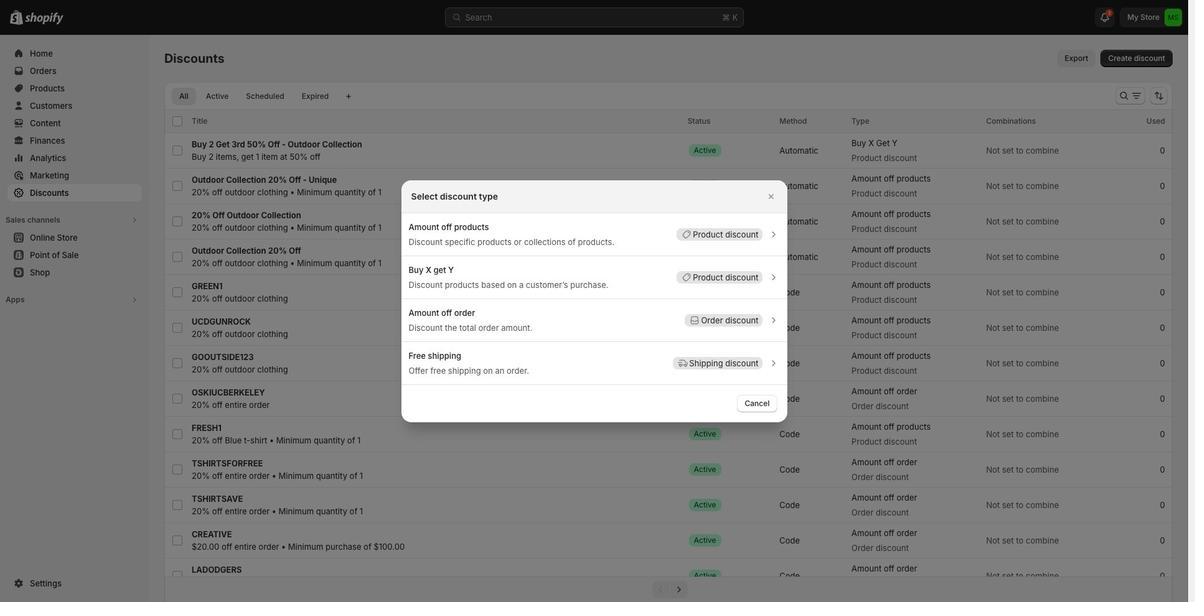 Task type: vqa. For each thing, say whether or not it's contained in the screenshot.
Shopify image
yes



Task type: locate. For each thing, give the bounding box(es) containing it.
tab list
[[169, 87, 339, 105]]

pagination element
[[164, 577, 1173, 603]]

dialog
[[0, 180, 1189, 423]]



Task type: describe. For each thing, give the bounding box(es) containing it.
shopify image
[[25, 12, 64, 25]]



